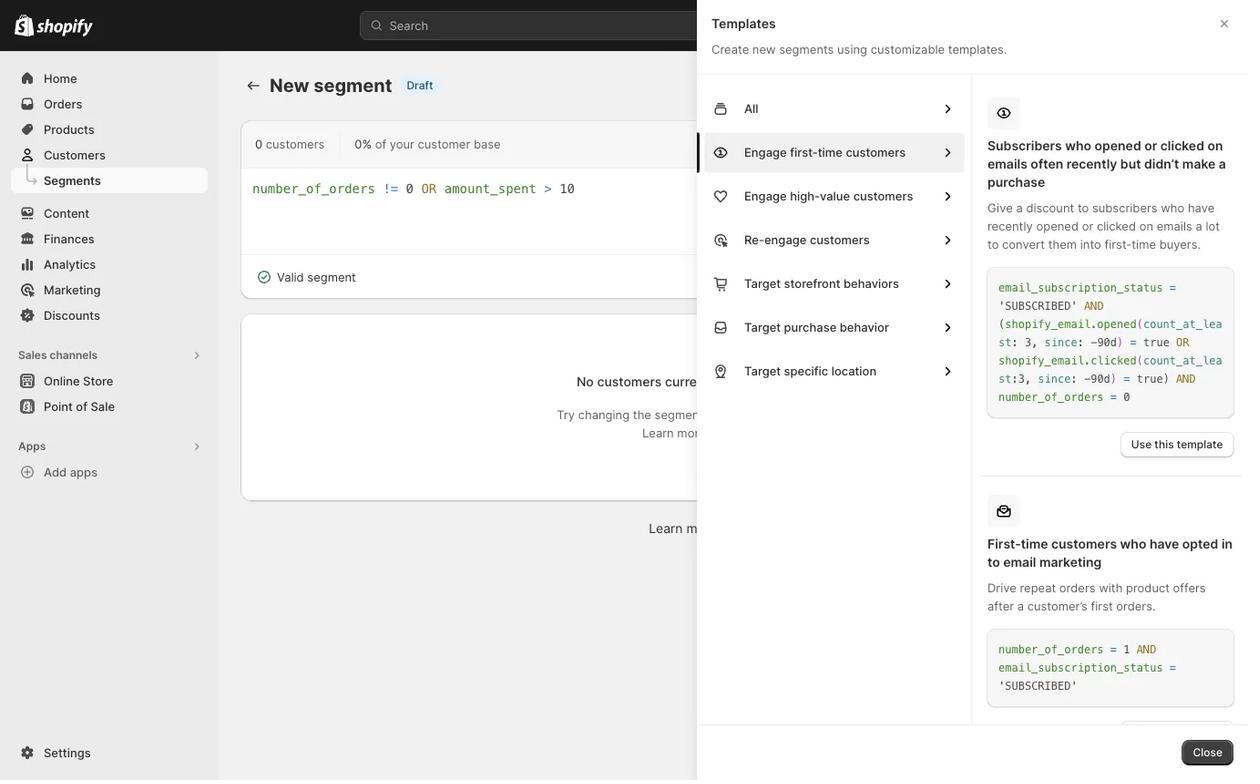 Task type: vqa. For each thing, say whether or not it's contained in the screenshot.
the bottommost States
no



Task type: locate. For each thing, give the bounding box(es) containing it.
sales channels
[[18, 349, 98, 362]]

2 target from the top
[[745, 320, 781, 335]]

true up use at bottom right
[[1137, 372, 1163, 385]]

2 st from the top
[[999, 372, 1012, 385]]

segments
[[44, 173, 101, 187]]

more
[[678, 426, 706, 440], [687, 521, 717, 536]]

recently
[[1067, 156, 1117, 171], [988, 218, 1033, 232]]

1 horizontal spatial 0
[[1124, 391, 1130, 403]]

1 vertical spatial count_at_lea st
[[999, 354, 1222, 385]]

1 vertical spatial engage
[[745, 189, 787, 203]]

0 vertical spatial count_at_lea
[[1143, 318, 1222, 330]]

0 vertical spatial emails
[[988, 156, 1028, 171]]

2 engage from the top
[[745, 189, 787, 203]]

criteria up customers.
[[848, 374, 891, 390]]

true for true
[[1143, 336, 1170, 349]]

number_of_orders
[[999, 391, 1104, 403], [999, 643, 1104, 656]]

1 vertical spatial email_subscription_status
[[999, 661, 1163, 674]]

1 vertical spatial first-
[[1105, 237, 1132, 251]]

didn't
[[1144, 156, 1179, 171]]

2 count_at_lea from the top
[[1143, 354, 1222, 367]]

engage inside button
[[745, 189, 787, 203]]

, up shopify_email.clicked
[[1031, 336, 1038, 349]]

0 vertical spatial target
[[745, 277, 781, 291]]

0 for 0 customers
[[255, 137, 263, 151]]

opened
[[1095, 138, 1141, 153], [1036, 218, 1079, 232]]

count_at_lea st
[[999, 318, 1222, 349], [999, 354, 1222, 385]]

0 horizontal spatial or
[[1082, 218, 1094, 232]]

1 vertical spatial st
[[999, 372, 1012, 385]]

home link
[[11, 66, 208, 91]]

- down shopify_email.clicked (
[[1084, 372, 1091, 385]]

give
[[988, 200, 1013, 214]]

1 vertical spatial 0
[[1124, 391, 1130, 403]]

: down shopify_email.clicked
[[1012, 372, 1018, 385]]

to inside try changing the segment criteria to view matching customers. learn more about
[[749, 407, 761, 422]]

2 vertical spatial target
[[745, 364, 781, 378]]

1 vertical spatial purchase
[[784, 320, 837, 335]]

1 vertical spatial emails
[[1157, 218, 1193, 232]]

, down '3 ,'
[[1025, 372, 1031, 385]]

0 vertical spatial more
[[678, 426, 706, 440]]

1 target from the top
[[745, 277, 781, 291]]

1 vertical spatial or
[[1082, 218, 1094, 232]]

time inside button
[[818, 145, 843, 160]]

add apps button
[[11, 459, 208, 485]]

0 horizontal spatial and
[[1084, 299, 1104, 312]]

segment inside alert
[[307, 270, 356, 284]]

1 vertical spatial ' subscribed '
[[999, 680, 1078, 692]]

= down offers
[[1170, 661, 1176, 674]]

1 vertical spatial -90d )
[[1084, 372, 1117, 385]]

and right the 1
[[1137, 643, 1157, 656]]

engage left high-
[[745, 189, 787, 203]]

behaviors
[[844, 277, 900, 291]]

count_at_lea st up shopify_email.clicked (
[[999, 318, 1222, 349]]

engage for engage first-time customers
[[745, 145, 787, 160]]

segment inside button
[[1156, 270, 1201, 283]]

the
[[633, 407, 652, 422]]

of
[[375, 137, 387, 151]]

to left view
[[749, 407, 761, 422]]

new
[[753, 42, 776, 56]]

all
[[745, 102, 759, 116]]

1 vertical spatial and
[[1176, 372, 1196, 385]]

customers down engage high-value customers button
[[810, 233, 870, 247]]

since up shopify_email.clicked
[[1045, 336, 1078, 349]]

0 horizontal spatial on
[[1139, 218, 1153, 232]]

customers up marketing
[[1051, 536, 1117, 551]]

engage high-value customers button
[[705, 176, 965, 216]]

2 horizontal spatial who
[[1161, 200, 1185, 214]]

a inside subscribers who opened or clicked on emails often recently but didn't make a purchase
[[1219, 156, 1226, 171]]

about inside try changing the segment criteria to view matching customers. learn more about
[[709, 426, 742, 440]]

learn
[[643, 426, 674, 440], [649, 521, 683, 536]]

have inside give a discount to subscribers who have recently opened or clicked on emails a lot to convert them into first-time buyers.
[[1188, 200, 1215, 214]]

1 horizontal spatial or
[[1145, 138, 1157, 153]]

time down all button at the right top of page
[[818, 145, 843, 160]]

draft
[[407, 79, 433, 92]]

first- inside button
[[790, 145, 818, 160]]

0 vertical spatial and
[[1084, 299, 1104, 312]]

0 vertical spatial recently
[[1067, 156, 1117, 171]]

' subscribed ' up '3 ,'
[[999, 299, 1078, 312]]

: down shopify_email.clicked (
[[1071, 372, 1078, 385]]

' down after
[[999, 680, 1005, 692]]

or up didn't
[[1145, 138, 1157, 153]]

- down shopify_email.opened
[[1091, 336, 1097, 349]]

0 vertical spatial on
[[1208, 138, 1223, 153]]

segment down the currently
[[655, 407, 704, 422]]

subscribed
[[1005, 299, 1071, 312], [1005, 680, 1071, 692]]

) up use this template
[[1163, 372, 1170, 385]]

engage
[[745, 145, 787, 160], [745, 189, 787, 203]]

1 st from the top
[[999, 336, 1012, 349]]

1 horizontal spatial this
[[1155, 438, 1174, 451]]

to inside 'first-time customers who have opted in to email marketing'
[[988, 554, 1000, 570]]

purchase up target specific location
[[784, 320, 837, 335]]

0 vertical spatial who
[[1065, 138, 1092, 153]]

) left true )
[[1111, 372, 1117, 385]]

0 vertical spatial ' subscribed '
[[999, 299, 1078, 312]]

a right make on the top right
[[1219, 156, 1226, 171]]

on
[[1208, 138, 1223, 153], [1139, 218, 1153, 232]]

to down first-
[[988, 554, 1000, 570]]

segment up 0%
[[314, 74, 392, 97]]

0 vertical spatial criteria
[[848, 374, 891, 390]]

0 horizontal spatial 0
[[255, 137, 263, 151]]

=
[[1170, 281, 1176, 294], [1130, 336, 1137, 349], [1124, 372, 1130, 385], [1110, 391, 1117, 403], [1110, 643, 1117, 656], [1170, 661, 1176, 674]]

1 vertical spatial true
[[1137, 372, 1163, 385]]

0 horizontal spatial who
[[1065, 138, 1092, 153]]

valid
[[277, 270, 304, 284]]

0 vertical spatial have
[[1188, 200, 1215, 214]]

1 vertical spatial time
[[1132, 237, 1156, 251]]

2 horizontal spatial and
[[1176, 372, 1196, 385]]

criteria down no customers currently match this segment criteria
[[707, 407, 746, 422]]

and up ( shopify_email.opened (
[[1084, 299, 1104, 312]]

(
[[999, 318, 1005, 330], [1137, 318, 1143, 330], [1137, 354, 1143, 367]]

create new segments using customizable templates.
[[712, 42, 1007, 56]]

segment
[[314, 74, 392, 97], [307, 270, 356, 284], [1156, 270, 1201, 283], [791, 374, 844, 390], [655, 407, 704, 422]]

criteria inside try changing the segment criteria to view matching customers. learn more about
[[707, 407, 746, 422]]

on inside give a discount to subscribers who have recently opened or clicked on emails a lot to convert them into first-time buyers.
[[1139, 218, 1153, 232]]

st down shopify_email.clicked
[[999, 372, 1012, 385]]

0 vertical spatial 0
[[255, 137, 263, 151]]

0 horizontal spatial emails
[[988, 156, 1028, 171]]

customers
[[266, 137, 325, 151], [846, 145, 906, 160], [854, 189, 914, 203], [810, 233, 870, 247], [597, 374, 662, 390], [1051, 536, 1117, 551]]

emails inside subscribers who opened or clicked on emails often recently but didn't make a purchase
[[988, 156, 1028, 171]]

'
[[999, 299, 1005, 312], [1071, 299, 1078, 312], [999, 680, 1005, 692], [1071, 680, 1078, 692]]

customers up value on the right
[[846, 145, 906, 160]]

re-
[[745, 233, 765, 247]]

0 vertical spatial -90d )
[[1091, 336, 1124, 349]]

1 vertical spatial criteria
[[707, 407, 746, 422]]

1 ' subscribed ' from the top
[[999, 299, 1078, 312]]

0 vertical spatial purchase
[[988, 174, 1045, 190]]

criteria
[[848, 374, 891, 390], [707, 407, 746, 422]]

segment for valid segment
[[307, 270, 356, 284]]

target for target specific location
[[745, 364, 781, 378]]

templates
[[712, 16, 776, 31]]

true left or
[[1143, 336, 1170, 349]]

0 vertical spatial about
[[709, 426, 742, 440]]

who inside give a discount to subscribers who have recently opened or clicked on emails a lot to convert them into first-time buyers.
[[1161, 200, 1185, 214]]

1 vertical spatial have
[[1150, 536, 1179, 551]]

1 horizontal spatial on
[[1208, 138, 1223, 153]]

save segment button
[[1116, 264, 1212, 290]]

since :
[[1045, 336, 1084, 349], [1038, 372, 1078, 385]]

0 horizontal spatial opened
[[1036, 218, 1079, 232]]

save
[[1127, 270, 1153, 283]]

who right subscribers
[[1065, 138, 1092, 153]]

count_at_lea up or
[[1143, 318, 1222, 330]]

0 horizontal spatial have
[[1150, 536, 1179, 551]]

discard
[[1059, 270, 1102, 284]]

since : down shopify_email.clicked
[[1038, 372, 1078, 385]]

email_subscription_status
[[999, 281, 1163, 294], [999, 661, 1163, 674]]

clicked up make on the top right
[[1161, 138, 1205, 153]]

90d down shopify_email.clicked (
[[1091, 372, 1111, 385]]

purchase up give
[[988, 174, 1045, 190]]

1 horizontal spatial recently
[[1067, 156, 1117, 171]]

0 vertical spatial email_subscription_status
[[999, 281, 1163, 294]]

emails up the buyers.
[[1157, 218, 1193, 232]]

1 horizontal spatial clicked
[[1161, 138, 1205, 153]]

0 customers
[[255, 137, 325, 151]]

storefront
[[784, 277, 841, 291]]

first- inside give a discount to subscribers who have recently opened or clicked on emails a lot to convert them into first-time buyers.
[[1105, 237, 1132, 251]]

0 horizontal spatial first-
[[790, 145, 818, 160]]

target down re-
[[745, 277, 781, 291]]

opened up but
[[1095, 138, 1141, 153]]

customers
[[44, 148, 106, 162]]

1 vertical spatial 3
[[1018, 372, 1025, 385]]

add
[[44, 465, 67, 479]]

use
[[1131, 438, 1152, 451]]

learn inside try changing the segment criteria to view matching customers. learn more about
[[643, 426, 674, 440]]

1 vertical spatial opened
[[1036, 218, 1079, 232]]

emails
[[988, 156, 1028, 171], [1157, 218, 1193, 232]]

0 vertical spatial learn
[[643, 426, 674, 440]]

and
[[1084, 299, 1104, 312], [1176, 372, 1196, 385], [1137, 643, 1157, 656]]

clicked
[[1161, 138, 1205, 153], [1097, 218, 1136, 232]]

them
[[1048, 237, 1077, 251]]

2 vertical spatial who
[[1120, 536, 1147, 551]]

0
[[255, 137, 263, 151], [1124, 391, 1130, 403]]

on up make on the top right
[[1208, 138, 1223, 153]]

subscribed up '3 ,'
[[1005, 299, 1071, 312]]

first- up high-
[[790, 145, 818, 160]]

your
[[390, 137, 415, 151]]

who
[[1065, 138, 1092, 153], [1161, 200, 1185, 214], [1120, 536, 1147, 551]]

' up ( shopify_email.opened (
[[1071, 299, 1078, 312]]

discard button
[[1048, 264, 1113, 290]]

number_of_orders down : 3 ,
[[999, 391, 1104, 403]]

location
[[832, 364, 877, 378]]

-90d ) down shopify_email.clicked (
[[1084, 372, 1117, 385]]

count_at_lea
[[1143, 318, 1222, 330], [1143, 354, 1222, 367]]

' down convert in the top of the page
[[999, 299, 1005, 312]]

1 vertical spatial about
[[721, 521, 756, 536]]

target up match
[[745, 320, 781, 335]]

0%
[[355, 137, 372, 151]]

count_at_lea st down shopify_email.opened
[[999, 354, 1222, 385]]

( up true )
[[1137, 354, 1143, 367]]

with
[[1099, 580, 1123, 594]]

who inside 'first-time customers who have opted in to email marketing'
[[1120, 536, 1147, 551]]

1 vertical spatial clicked
[[1097, 218, 1136, 232]]

or up into
[[1082, 218, 1094, 232]]

1 horizontal spatial first-
[[1105, 237, 1132, 251]]

0 vertical spatial subscribed
[[1005, 299, 1071, 312]]

apps button
[[11, 434, 208, 459]]

emails down subscribers
[[988, 156, 1028, 171]]

target left specific at the right of page
[[745, 364, 781, 378]]

this up view
[[765, 374, 788, 390]]

1 vertical spatial more
[[687, 521, 717, 536]]

who up product
[[1120, 536, 1147, 551]]

0 vertical spatial engage
[[745, 145, 787, 160]]

1 vertical spatial target
[[745, 320, 781, 335]]

1
[[1124, 643, 1130, 656]]

engage first-time customers
[[745, 145, 906, 160]]

:
[[1012, 336, 1018, 349], [1078, 336, 1084, 349], [1012, 372, 1018, 385], [1071, 372, 1078, 385]]

segment down the buyers.
[[1156, 270, 1201, 283]]

number_of_orders down customer's
[[999, 643, 1104, 656]]

0 vertical spatial or
[[1145, 138, 1157, 153]]

have
[[1188, 200, 1215, 214], [1150, 536, 1179, 551]]

1 horizontal spatial have
[[1188, 200, 1215, 214]]

sales
[[18, 349, 47, 362]]

recently left but
[[1067, 156, 1117, 171]]

engage down all
[[745, 145, 787, 160]]

1 engage from the top
[[745, 145, 787, 160]]

target for target purchase behavior
[[745, 320, 781, 335]]

: down shopify_email.opened
[[1078, 336, 1084, 349]]

1 horizontal spatial purchase
[[988, 174, 1045, 190]]

email_subscription_status down the 1
[[999, 661, 1163, 674]]

,
[[1031, 336, 1038, 349], [1025, 372, 1031, 385]]

discount
[[1026, 200, 1074, 214]]

)
[[1117, 336, 1124, 349], [1111, 372, 1117, 385], [1163, 372, 1170, 385]]

0 vertical spatial first-
[[790, 145, 818, 160]]

1 vertical spatial subscribed
[[1005, 680, 1071, 692]]

email_subscription_status up ( shopify_email.opened (
[[999, 281, 1163, 294]]

add apps
[[44, 465, 98, 479]]

have left opted
[[1150, 536, 1179, 551]]

since down shopify_email.clicked
[[1038, 372, 1071, 385]]

have up the lot
[[1188, 200, 1215, 214]]

90d down shopify_email.opened
[[1097, 336, 1117, 349]]

0 vertical spatial clicked
[[1161, 138, 1205, 153]]

2 subscribed from the top
[[1005, 680, 1071, 692]]

customers inside button
[[846, 145, 906, 160]]

segment up matching
[[791, 374, 844, 390]]

3 up : 3 ,
[[1025, 336, 1031, 349]]

1 horizontal spatial emails
[[1157, 218, 1193, 232]]

1 horizontal spatial time
[[1021, 536, 1048, 551]]

no customers currently match this segment criteria
[[577, 374, 891, 390]]

on inside subscribers who opened or clicked on emails often recently but didn't make a purchase
[[1208, 138, 1223, 153]]

customizable
[[871, 42, 945, 56]]

time inside 'first-time customers who have opted in to email marketing'
[[1021, 536, 1048, 551]]

true for true )
[[1137, 372, 1163, 385]]

0 vertical spatial 3
[[1025, 336, 1031, 349]]

customers right value on the right
[[854, 189, 914, 203]]

1 count_at_lea from the top
[[1143, 318, 1222, 330]]

' subscribed ' down customer's
[[999, 680, 1078, 692]]

0 horizontal spatial recently
[[988, 218, 1033, 232]]

subscribed down customer's
[[1005, 680, 1071, 692]]

clicked down subscribers
[[1097, 218, 1136, 232]]

this
[[765, 374, 788, 390], [1155, 438, 1174, 451]]

3 target from the top
[[745, 364, 781, 378]]

st
[[999, 336, 1012, 349], [999, 372, 1012, 385]]

1 horizontal spatial who
[[1120, 536, 1147, 551]]

( down save
[[1137, 318, 1143, 330]]

2 vertical spatial and
[[1137, 643, 1157, 656]]

1 vertical spatial this
[[1155, 438, 1174, 451]]

0 vertical spatial opened
[[1095, 138, 1141, 153]]

time up email
[[1021, 536, 1048, 551]]

a inside drive repeat orders with product offers after a customer's first orders.
[[1017, 598, 1024, 613]]

segment right 'valid' at the left top of the page
[[307, 270, 356, 284]]

0 vertical spatial this
[[765, 374, 788, 390]]

1 vertical spatial on
[[1139, 218, 1153, 232]]

1 count_at_lea st from the top
[[999, 318, 1222, 349]]

on down subscribers
[[1139, 218, 1153, 232]]

who up the buyers.
[[1161, 200, 1185, 214]]

= up true )
[[1130, 336, 1137, 349]]

recently down give
[[988, 218, 1033, 232]]

1 vertical spatial since :
[[1038, 372, 1078, 385]]

first- right into
[[1105, 237, 1132, 251]]

0 vertical spatial true
[[1143, 336, 1170, 349]]

1 vertical spatial number_of_orders
[[999, 643, 1104, 656]]

home
[[44, 71, 77, 85]]

opened up them
[[1036, 218, 1079, 232]]

emails inside give a discount to subscribers who have recently opened or clicked on emails a lot to convert them into first-time buyers.
[[1157, 218, 1193, 232]]

engage inside button
[[745, 145, 787, 160]]

0 horizontal spatial purchase
[[784, 320, 837, 335]]

learn more about
[[649, 521, 759, 536]]

st left '3 ,'
[[999, 336, 1012, 349]]

opted
[[1182, 536, 1219, 551]]

customer
[[418, 137, 471, 151]]

a
[[1219, 156, 1226, 171], [1016, 200, 1023, 214], [1196, 218, 1203, 232], [1017, 598, 1024, 613]]

a right after
[[1017, 598, 1024, 613]]

0 horizontal spatial criteria
[[707, 407, 746, 422]]

target for target storefront behaviors
[[745, 277, 781, 291]]

and right true )
[[1176, 372, 1196, 385]]

2 horizontal spatial time
[[1132, 237, 1156, 251]]

0 horizontal spatial clicked
[[1097, 218, 1136, 232]]

1 vertical spatial ,
[[1025, 372, 1031, 385]]

1 vertical spatial who
[[1161, 200, 1185, 214]]

3 down '3 ,'
[[1018, 372, 1025, 385]]

1 number_of_orders from the top
[[999, 391, 1104, 403]]

segment for new segment
[[314, 74, 392, 97]]

1 horizontal spatial opened
[[1095, 138, 1141, 153]]

more inside try changing the segment criteria to view matching customers. learn more about
[[678, 426, 706, 440]]

1 vertical spatial count_at_lea
[[1143, 354, 1222, 367]]

opened inside give a discount to subscribers who have recently opened or clicked on emails a lot to convert them into first-time buyers.
[[1036, 218, 1079, 232]]

-90d ) down shopify_email.opened
[[1091, 336, 1124, 349]]

0 vertical spatial count_at_lea st
[[999, 318, 1222, 349]]

valid segment alert
[[241, 255, 371, 299]]

into
[[1080, 237, 1101, 251]]

2 count_at_lea st from the top
[[999, 354, 1222, 385]]

2 vertical spatial time
[[1021, 536, 1048, 551]]

target purchase behavior button
[[705, 308, 965, 348]]

no
[[577, 374, 594, 390]]

high-
[[790, 189, 820, 203]]



Task type: describe. For each thing, give the bounding box(es) containing it.
segments link
[[11, 168, 208, 193]]

' down customer's
[[1071, 680, 1078, 692]]

drive repeat orders with product offers after a customer's first orders.
[[988, 580, 1206, 613]]

or
[[1176, 336, 1190, 349]]

first-time customers who have opted in to email marketing
[[988, 536, 1233, 570]]

recently inside give a discount to subscribers who have recently opened or clicked on emails a lot to convert them into first-time buyers.
[[988, 218, 1033, 232]]

engage high-value customers
[[745, 189, 914, 203]]

changing
[[579, 407, 630, 422]]

0 vertical spatial since :
[[1045, 336, 1084, 349]]

to left convert in the top of the page
[[988, 237, 999, 251]]

0 vertical spatial ,
[[1031, 336, 1038, 349]]

email
[[1003, 554, 1036, 570]]

lot
[[1206, 218, 1220, 232]]

engage first-time customers button
[[705, 133, 965, 173]]

0 vertical spatial 90d
[[1097, 336, 1117, 349]]

save segment
[[1127, 270, 1201, 283]]

target storefront behaviors
[[745, 277, 900, 291]]

customers.
[[848, 407, 910, 422]]

settings link
[[11, 740, 208, 766]]

recently inside subscribers who opened or clicked on emails often recently but didn't make a purchase
[[1067, 156, 1117, 171]]

discounts link
[[11, 303, 208, 328]]

2 ' subscribed ' from the top
[[999, 680, 1078, 692]]

segments
[[780, 42, 834, 56]]

1 vertical spatial -
[[1084, 372, 1091, 385]]

have inside 'first-time customers who have opted in to email marketing'
[[1150, 536, 1179, 551]]

using
[[838, 42, 868, 56]]

currently
[[665, 374, 720, 390]]

offers
[[1173, 580, 1206, 594]]

= down shopify_email.clicked (
[[1110, 391, 1117, 403]]

drive
[[988, 580, 1017, 594]]

or inside subscribers who opened or clicked on emails often recently but didn't make a purchase
[[1145, 138, 1157, 153]]

customer's
[[1027, 598, 1088, 613]]

use this template button
[[1121, 432, 1234, 457]]

purchase inside subscribers who opened or clicked on emails often recently but didn't make a purchase
[[988, 174, 1045, 190]]

search
[[390, 18, 429, 32]]

engage
[[765, 233, 807, 247]]

marketing
[[1039, 554, 1102, 570]]

0 for 0
[[1124, 391, 1130, 403]]

value
[[820, 189, 851, 203]]

= right save
[[1170, 281, 1176, 294]]

buyers.
[[1160, 237, 1201, 251]]

1 vertical spatial learn
[[649, 521, 683, 536]]

create
[[712, 42, 749, 56]]

all button
[[705, 89, 965, 129]]

customers inside button
[[810, 233, 870, 247]]

specific
[[784, 364, 829, 378]]

product
[[1126, 580, 1170, 594]]

behavior
[[840, 320, 890, 335]]

2 number_of_orders from the top
[[999, 643, 1104, 656]]

after
[[988, 598, 1014, 613]]

use this template
[[1131, 438, 1223, 451]]

segment for save segment
[[1156, 270, 1201, 283]]

subscribers
[[988, 138, 1062, 153]]

try
[[557, 407, 575, 422]]

base
[[474, 137, 501, 151]]

re-engage customers button
[[705, 220, 965, 260]]

= left the 1
[[1110, 643, 1117, 656]]

target purchase behavior
[[745, 320, 890, 335]]

customers inside button
[[854, 189, 914, 203]]

( shopify_email.opened (
[[999, 318, 1143, 330]]

re-engage customers
[[745, 233, 870, 247]]

) down ( shopify_email.opened (
[[1117, 336, 1124, 349]]

: left '3 ,'
[[1012, 336, 1018, 349]]

segment inside try changing the segment criteria to view matching customers. learn more about
[[655, 407, 704, 422]]

matching
[[793, 407, 845, 422]]

try changing the segment criteria to view matching customers. learn more about
[[557, 407, 910, 440]]

apps
[[18, 440, 46, 453]]

sales channels button
[[11, 343, 208, 368]]

clicked inside give a discount to subscribers who have recently opened or clicked on emails a lot to convert them into first-time buyers.
[[1097, 218, 1136, 232]]

repeat
[[1020, 580, 1056, 594]]

convert
[[1002, 237, 1045, 251]]

shopify_email.clicked (
[[999, 354, 1143, 367]]

3 ,
[[1025, 336, 1038, 349]]

1 subscribed from the top
[[1005, 299, 1071, 312]]

close
[[1194, 746, 1223, 759]]

templates.
[[949, 42, 1007, 56]]

apps
[[70, 465, 98, 479]]

2 email_subscription_status from the top
[[999, 661, 1163, 674]]

0 horizontal spatial this
[[765, 374, 788, 390]]

clicked inside subscribers who opened or clicked on emails often recently but didn't make a purchase
[[1161, 138, 1205, 153]]

to right discount
[[1078, 200, 1089, 214]]

a left the lot
[[1196, 218, 1203, 232]]

discounts
[[44, 308, 100, 322]]

engage for engage high-value customers
[[745, 189, 787, 203]]

customers link
[[11, 142, 208, 168]]

( up shopify_email.clicked
[[999, 318, 1005, 330]]

shopify image
[[37, 19, 93, 37]]

= left true )
[[1124, 372, 1130, 385]]

often
[[1031, 156, 1063, 171]]

1 vertical spatial 90d
[[1091, 372, 1111, 385]]

true )
[[1137, 372, 1170, 385]]

but
[[1121, 156, 1141, 171]]

or inside give a discount to subscribers who have recently opened or clicked on emails a lot to convert them into first-time buyers.
[[1082, 218, 1094, 232]]

0 vertical spatial since
[[1045, 336, 1078, 349]]

orders
[[1059, 580, 1096, 594]]

make
[[1182, 156, 1216, 171]]

purchase inside button
[[784, 320, 837, 335]]

close button
[[1183, 740, 1234, 766]]

0 vertical spatial -
[[1091, 336, 1097, 349]]

match
[[724, 374, 762, 390]]

customers inside 'first-time customers who have opted in to email marketing'
[[1051, 536, 1117, 551]]

shopify_email.opened
[[1005, 318, 1137, 330]]

this inside "button"
[[1155, 438, 1174, 451]]

first
[[1091, 598, 1113, 613]]

customers up "the" at the bottom right of page
[[597, 374, 662, 390]]

1 vertical spatial since
[[1038, 372, 1071, 385]]

time inside give a discount to subscribers who have recently opened or clicked on emails a lot to convert them into first-time buyers.
[[1132, 237, 1156, 251]]

who inside subscribers who opened or clicked on emails often recently but didn't make a purchase
[[1065, 138, 1092, 153]]

template
[[1177, 438, 1223, 451]]

a right give
[[1016, 200, 1023, 214]]

target specific location
[[745, 364, 877, 378]]

new
[[270, 74, 310, 97]]

1 email_subscription_status from the top
[[999, 281, 1163, 294]]

opened inside subscribers who opened or clicked on emails often recently but didn't make a purchase
[[1095, 138, 1141, 153]]

customers down new at the left
[[266, 137, 325, 151]]

channels
[[50, 349, 98, 362]]

give a discount to subscribers who have recently opened or clicked on emails a lot to convert them into first-time buyers.
[[988, 200, 1220, 251]]



